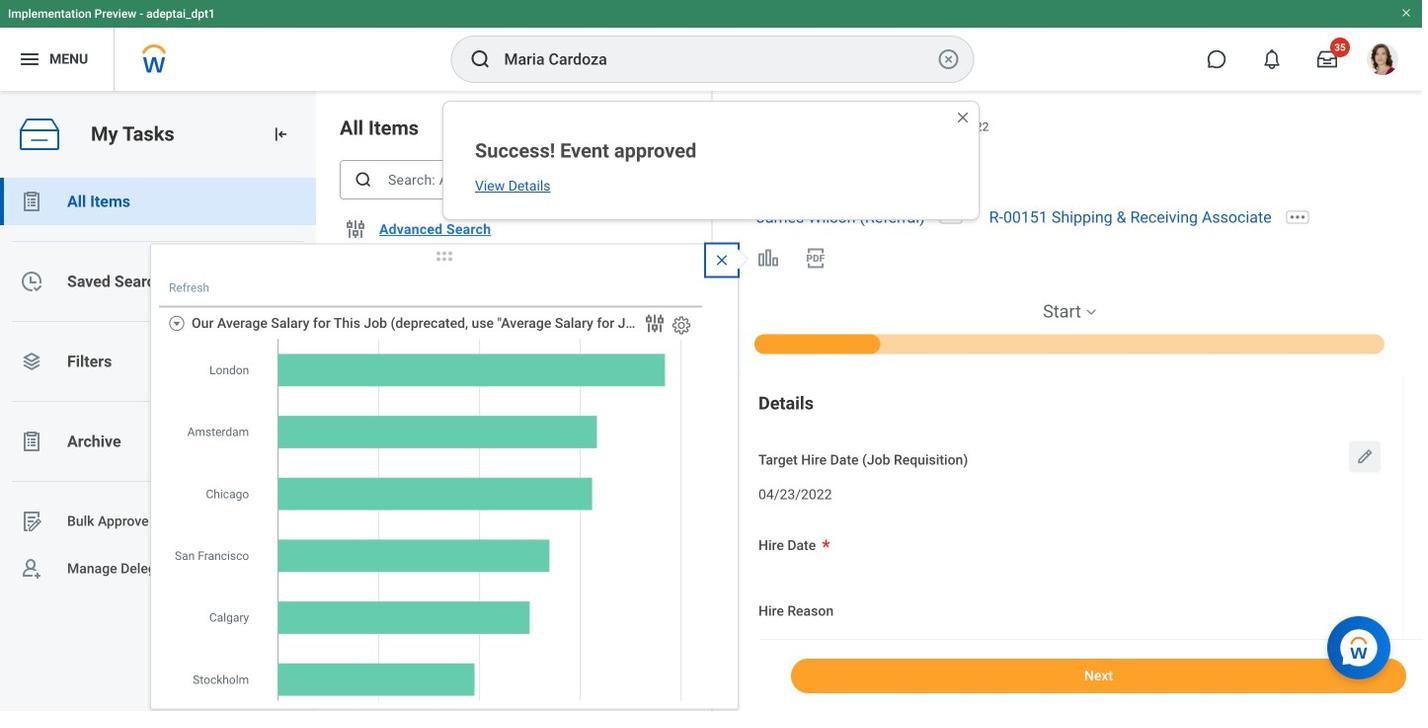 Task type: vqa. For each thing, say whether or not it's contained in the screenshot.
navigation
yes



Task type: locate. For each thing, give the bounding box(es) containing it.
dialog
[[443, 101, 980, 220], [150, 244, 777, 711]]

0 vertical spatial search image
[[469, 47, 492, 71]]

2 star image from the top
[[676, 368, 699, 392]]

move modal image
[[425, 245, 464, 268]]

0 vertical spatial star image
[[676, 252, 699, 276]]

notifications large image
[[1263, 49, 1282, 69]]

clock check image
[[20, 270, 43, 293]]

2 vertical spatial star image
[[676, 598, 699, 621]]

Search Workday  search field
[[504, 38, 933, 81]]

profile logan mcneil image
[[1367, 43, 1399, 79]]

search image inside item list element
[[354, 170, 373, 190]]

1 vertical spatial star image
[[676, 368, 699, 392]]

search image
[[469, 47, 492, 71], [354, 170, 373, 190]]

rename image
[[20, 510, 43, 533]]

collapse image
[[169, 316, 186, 333]]

configure image
[[344, 217, 368, 241]]

user plus image
[[20, 557, 43, 581]]

1 vertical spatial search image
[[354, 170, 373, 190]]

view printable version (pdf) image
[[804, 247, 828, 270]]

justify image
[[18, 47, 41, 71]]

banner
[[0, 0, 1423, 91]]

star image
[[676, 252, 699, 276], [676, 368, 699, 392], [676, 598, 699, 621]]

1 vertical spatial dialog
[[150, 244, 777, 711]]

None text field
[[759, 475, 832, 509]]

list
[[0, 178, 316, 593]]

transformation import image
[[271, 124, 290, 144]]

perspective image
[[20, 350, 43, 373]]

x circle image
[[937, 47, 961, 71]]

star image
[[676, 473, 699, 497]]

navigation
[[737, 300, 1403, 354]]

0 horizontal spatial search image
[[354, 170, 373, 190]]

1 horizontal spatial search image
[[469, 47, 492, 71]]

edit image
[[1355, 447, 1375, 467]]



Task type: describe. For each thing, give the bounding box(es) containing it.
item list element
[[316, 91, 713, 711]]

close environment banner image
[[1401, 7, 1413, 19]]

1 star image from the top
[[676, 252, 699, 276]]

clipboard image
[[20, 430, 43, 453]]

view related information image
[[757, 247, 780, 270]]

clipboard image
[[20, 190, 43, 213]]

0 vertical spatial dialog
[[443, 101, 980, 220]]

close view related information image
[[714, 253, 730, 268]]

close image
[[955, 110, 971, 125]]

inbox large image
[[1318, 49, 1338, 69]]

3 star image from the top
[[676, 598, 699, 621]]



